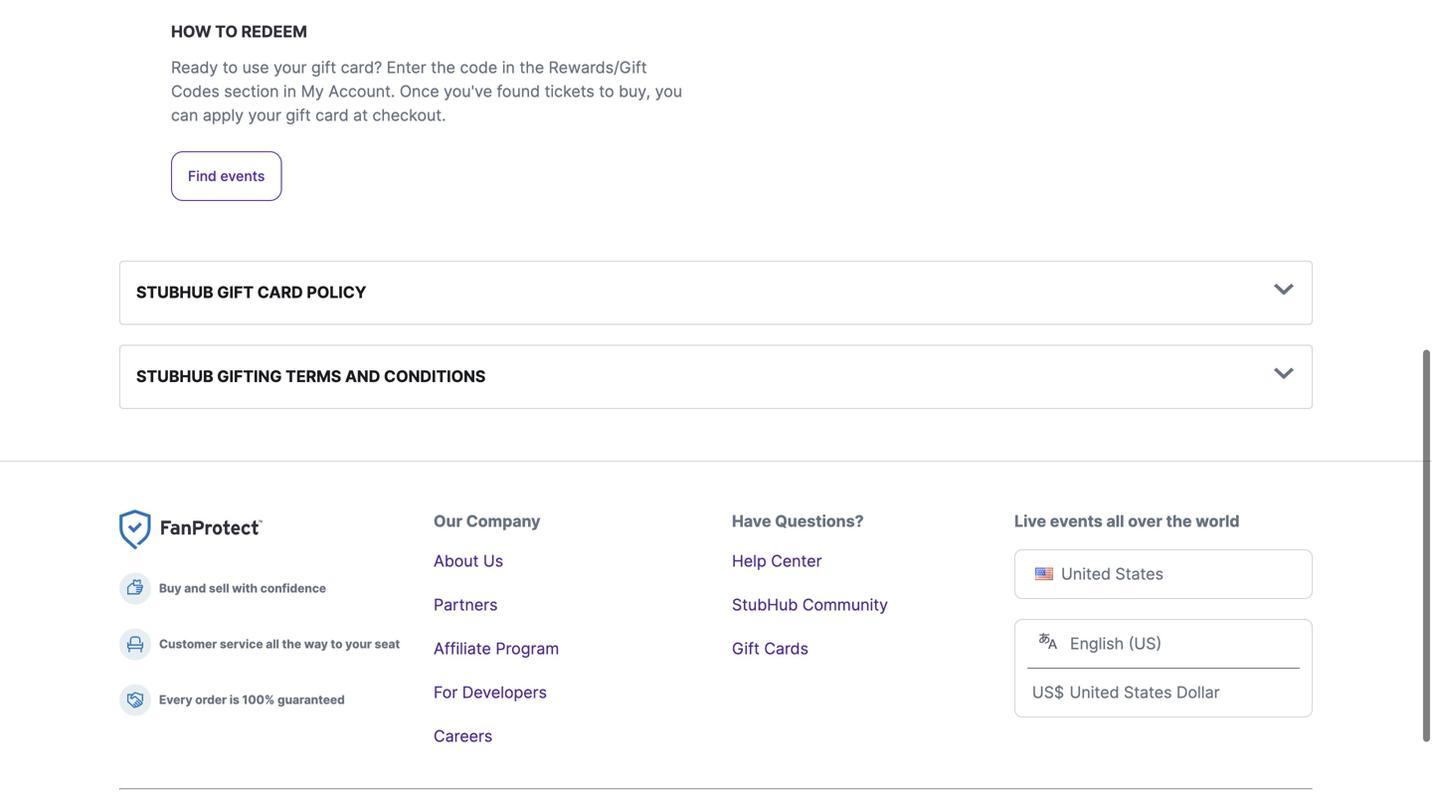 Task type: locate. For each thing, give the bounding box(es) containing it.
in
[[502, 58, 515, 77], [284, 81, 297, 101]]

to left use
[[223, 58, 238, 77]]

1 vertical spatial events
[[1051, 511, 1103, 531]]

all
[[1107, 511, 1125, 531], [266, 637, 279, 651]]

united down 'live events all over the world'
[[1062, 564, 1112, 584]]

0 horizontal spatial events
[[220, 168, 265, 184]]

gift cards
[[732, 639, 809, 658]]

0 vertical spatial states
[[1116, 564, 1164, 584]]

center
[[771, 551, 822, 571]]

affiliate program link
[[434, 639, 560, 658]]

0 vertical spatial all
[[1107, 511, 1125, 531]]

states down (us)
[[1124, 683, 1173, 702]]

stubhub gift card policy
[[136, 283, 367, 302]]

gift
[[311, 58, 336, 77], [286, 105, 311, 125]]

stubhub
[[136, 283, 214, 302], [136, 367, 214, 386]]

code
[[460, 58, 498, 77]]

united inside button
[[1062, 564, 1112, 584]]

your down section
[[248, 105, 282, 125]]

0 horizontal spatial to
[[223, 58, 238, 77]]

stubhub for stubhub gift card policy
[[136, 283, 214, 302]]

over
[[1129, 511, 1163, 531]]

in left the my
[[284, 81, 297, 101]]

2 vertical spatial to
[[331, 637, 343, 651]]

ready to use your gift card? enter the code in the rewards/gift codes section in my account. once you've found tickets to buy, you can apply your gift card at checkout.
[[171, 58, 683, 125]]

help
[[732, 551, 767, 571]]

united right the us$
[[1070, 683, 1120, 702]]

gift
[[217, 283, 254, 302]]

to down rewards/gift
[[599, 81, 615, 101]]

customer
[[159, 637, 217, 651]]

states inside button
[[1116, 564, 1164, 584]]

guaranteed
[[278, 692, 345, 707]]

you've
[[444, 81, 493, 101]]

0 vertical spatial united
[[1062, 564, 1112, 584]]

checkout.
[[373, 105, 446, 125]]

dollar
[[1177, 683, 1221, 702]]

enter
[[387, 58, 427, 77]]

language_20x20 image
[[1039, 631, 1059, 651]]

1 vertical spatial to
[[599, 81, 615, 101]]

rewards/gift
[[549, 58, 647, 77]]

1 horizontal spatial in
[[502, 58, 515, 77]]

buy
[[159, 581, 182, 595]]

buy and sell with confidence
[[159, 581, 326, 595]]

help center link
[[732, 551, 822, 571]]

stubhub community
[[732, 595, 889, 614]]

gifting
[[217, 367, 282, 386]]

1 horizontal spatial all
[[1107, 511, 1125, 531]]

stubhub left 'gift'
[[136, 283, 214, 302]]

1 horizontal spatial to
[[331, 637, 343, 651]]

seat
[[375, 637, 400, 651]]

1 vertical spatial in
[[284, 81, 297, 101]]

states
[[1116, 564, 1164, 584], [1124, 683, 1173, 702]]

0 vertical spatial events
[[220, 168, 265, 184]]

1 stubhub from the top
[[136, 283, 214, 302]]

card
[[316, 105, 349, 125]]

to
[[223, 58, 238, 77], [599, 81, 615, 101], [331, 637, 343, 651]]

0 horizontal spatial in
[[284, 81, 297, 101]]

events right live
[[1051, 511, 1103, 531]]

stubhub for stubhub gifting terms and conditions
[[136, 367, 214, 386]]

stubhub
[[732, 595, 798, 614]]

events right find
[[220, 168, 265, 184]]

0 vertical spatial stubhub
[[136, 283, 214, 302]]

redeem
[[241, 22, 307, 41]]

customer service all the way to your seat
[[159, 637, 400, 651]]

in up found
[[502, 58, 515, 77]]

all right the service
[[266, 637, 279, 651]]

2 stubhub from the top
[[136, 367, 214, 386]]

us$ united states dollar
[[1033, 683, 1221, 702]]

can
[[171, 105, 198, 125]]

and
[[184, 581, 206, 595]]

for developers
[[434, 683, 547, 702]]

your left seat on the left bottom of page
[[346, 637, 372, 651]]

gift cards link
[[732, 639, 809, 658]]

us$
[[1033, 683, 1065, 702]]

gift down the my
[[286, 105, 311, 125]]

find events
[[188, 168, 265, 184]]

gift up the my
[[311, 58, 336, 77]]

1 vertical spatial states
[[1124, 683, 1173, 702]]

find
[[188, 168, 217, 184]]

developers
[[462, 683, 547, 702]]

your
[[274, 58, 307, 77], [248, 105, 282, 125], [346, 637, 372, 651]]

the
[[431, 58, 456, 77], [520, 58, 544, 77], [1167, 511, 1193, 531], [282, 637, 302, 651]]

all for events
[[1107, 511, 1125, 531]]

find events link
[[171, 151, 282, 201]]

ready
[[171, 58, 218, 77]]

community
[[803, 595, 889, 614]]

your up the my
[[274, 58, 307, 77]]

with
[[232, 581, 258, 595]]

all left over
[[1107, 511, 1125, 531]]

every order is 100% guaranteed
[[159, 692, 345, 707]]

order
[[195, 692, 227, 707]]

1 vertical spatial all
[[266, 637, 279, 651]]

stubhub left gifting
[[136, 367, 214, 386]]

to right way
[[331, 637, 343, 651]]

1 horizontal spatial events
[[1051, 511, 1103, 531]]

for
[[434, 683, 458, 702]]

way
[[304, 637, 328, 651]]

0 vertical spatial to
[[223, 58, 238, 77]]

0 horizontal spatial all
[[266, 637, 279, 651]]

events
[[220, 168, 265, 184], [1051, 511, 1103, 531]]

questions?
[[775, 511, 864, 531]]

world
[[1196, 511, 1240, 531]]

1 vertical spatial stubhub
[[136, 367, 214, 386]]

about us link
[[434, 551, 504, 571]]

states down over
[[1116, 564, 1164, 584]]

united states button
[[1015, 549, 1314, 619]]

events inside button
[[220, 168, 265, 184]]

0 vertical spatial in
[[502, 58, 515, 77]]

our
[[434, 511, 463, 531]]



Task type: describe. For each thing, give the bounding box(es) containing it.
account.
[[329, 81, 395, 101]]

for developers link
[[434, 683, 547, 702]]

policy
[[307, 283, 367, 302]]

terms
[[286, 367, 342, 386]]

affiliate
[[434, 639, 491, 658]]

fan protect gurantee image
[[119, 509, 263, 550]]

english (us)
[[1071, 634, 1163, 653]]

conditions
[[384, 367, 486, 386]]

0 vertical spatial gift
[[311, 58, 336, 77]]

tickets
[[545, 81, 595, 101]]

card
[[257, 283, 303, 302]]

0 vertical spatial your
[[274, 58, 307, 77]]

apply
[[203, 105, 244, 125]]

us
[[484, 551, 504, 571]]

use
[[242, 58, 269, 77]]

have
[[732, 511, 772, 531]]

partners link
[[434, 595, 498, 614]]

1 vertical spatial your
[[248, 105, 282, 125]]

events for find
[[220, 168, 265, 184]]

every
[[159, 692, 193, 707]]

the up found
[[520, 58, 544, 77]]

the up once
[[431, 58, 456, 77]]

gift
[[732, 639, 760, 658]]

stubhub gifting terms and conditions
[[136, 367, 486, 386]]

at
[[353, 105, 368, 125]]

confidence
[[261, 581, 326, 595]]

stubhub community link
[[732, 595, 889, 614]]

about us
[[434, 551, 504, 571]]

help center
[[732, 551, 822, 571]]

careers link
[[434, 726, 493, 746]]

company
[[466, 511, 541, 531]]

the right over
[[1167, 511, 1193, 531]]

buy,
[[619, 81, 651, 101]]

to
[[215, 22, 238, 41]]

partners
[[434, 595, 498, 614]]

have questions?
[[732, 511, 864, 531]]

sell
[[209, 581, 229, 595]]

affiliate program
[[434, 639, 560, 658]]

and
[[345, 367, 380, 386]]

found
[[497, 81, 540, 101]]

live events all over the world
[[1015, 511, 1240, 531]]

how
[[171, 22, 212, 41]]

is
[[230, 692, 240, 707]]

1 vertical spatial gift
[[286, 105, 311, 125]]

united states
[[1062, 564, 1164, 584]]

events for live
[[1051, 511, 1103, 531]]

find events button
[[171, 151, 282, 201]]

you
[[655, 81, 683, 101]]

live
[[1015, 511, 1047, 531]]

careers
[[434, 726, 493, 746]]

all for service
[[266, 637, 279, 651]]

codes
[[171, 81, 220, 101]]

card?
[[341, 58, 382, 77]]

the left way
[[282, 637, 302, 651]]

2 horizontal spatial to
[[599, 81, 615, 101]]

once
[[400, 81, 439, 101]]

section
[[224, 81, 279, 101]]

2 vertical spatial your
[[346, 637, 372, 651]]

my
[[301, 81, 324, 101]]

english
[[1071, 634, 1125, 653]]

program
[[496, 639, 560, 658]]

service
[[220, 637, 263, 651]]

our company
[[434, 511, 541, 531]]

about
[[434, 551, 479, 571]]

100%
[[242, 692, 275, 707]]

how to redeem
[[171, 22, 307, 41]]

cards
[[765, 639, 809, 658]]

1 vertical spatial united
[[1070, 683, 1120, 702]]

(us)
[[1129, 634, 1163, 653]]



Task type: vqa. For each thing, say whether or not it's contained in the screenshot.
F. to the left
no



